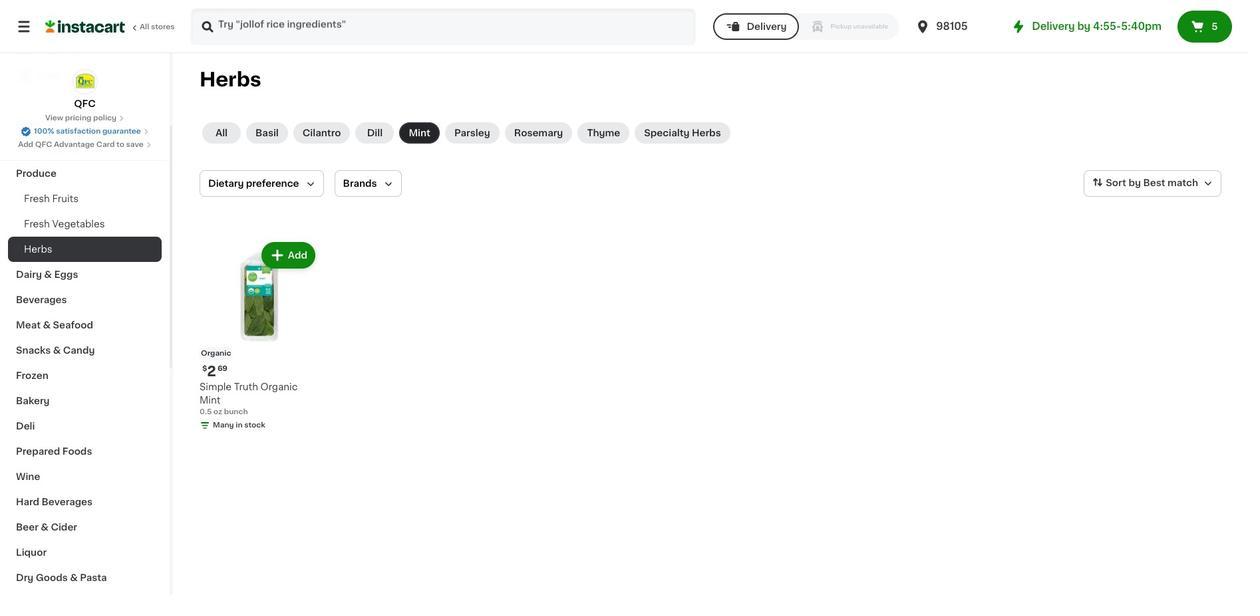 Task type: locate. For each thing, give the bounding box(es) containing it.
buy it again
[[37, 45, 94, 54]]

add qfc advantage card to save link
[[18, 140, 152, 150]]

0 horizontal spatial herbs
[[24, 245, 52, 254]]

snacks & candy link
[[8, 338, 162, 363]]

delivery inside button
[[747, 22, 787, 31]]

beverages up cider
[[42, 498, 93, 507]]

0 vertical spatial mint
[[409, 128, 431, 138]]

by for sort
[[1129, 179, 1142, 188]]

0 horizontal spatial add
[[18, 141, 33, 148]]

0 vertical spatial organic
[[201, 350, 231, 357]]

save
[[126, 141, 144, 148]]

bunch
[[224, 409, 248, 416]]

0 horizontal spatial delivery
[[747, 22, 787, 31]]

by inside field
[[1129, 179, 1142, 188]]

mint up 0.5
[[200, 396, 221, 405]]

fresh vegetables
[[24, 220, 105, 229]]

prepared foods link
[[8, 439, 162, 465]]

fresh
[[24, 194, 50, 204], [24, 220, 50, 229]]

1 fresh from the top
[[24, 194, 50, 204]]

0 horizontal spatial all
[[140, 23, 149, 31]]

1 horizontal spatial organic
[[261, 383, 298, 392]]

dill link
[[356, 122, 394, 144]]

seafood
[[53, 321, 93, 330]]

1 horizontal spatial by
[[1129, 179, 1142, 188]]

5
[[1212, 22, 1219, 31]]

herbs
[[200, 70, 261, 89], [692, 128, 721, 138], [24, 245, 52, 254]]

organic right truth at bottom left
[[261, 383, 298, 392]]

69
[[218, 365, 228, 373]]

dairy & eggs link
[[8, 262, 162, 288]]

match
[[1168, 179, 1199, 188]]

prepared
[[16, 447, 60, 457]]

lists
[[37, 71, 60, 81]]

beer & cider link
[[8, 515, 162, 541]]

2 vertical spatial herbs
[[24, 245, 52, 254]]

card
[[96, 141, 115, 148]]

instacart logo image
[[45, 19, 125, 35]]

0 horizontal spatial mint
[[200, 396, 221, 405]]

1 vertical spatial all
[[216, 128, 228, 138]]

herbs link
[[8, 237, 162, 262]]

& right beer
[[41, 523, 49, 533]]

all stores link
[[45, 8, 176, 45]]

1 horizontal spatial mint
[[409, 128, 431, 138]]

all left stores
[[140, 23, 149, 31]]

add inside button
[[288, 251, 308, 260]]

by right sort
[[1129, 179, 1142, 188]]

Search field
[[192, 9, 695, 44]]

all
[[140, 23, 149, 31], [216, 128, 228, 138]]

hard beverages link
[[8, 490, 162, 515]]

product group
[[200, 240, 318, 434]]

0 vertical spatial fresh
[[24, 194, 50, 204]]

1 vertical spatial qfc
[[35, 141, 52, 148]]

liquor
[[16, 549, 47, 558]]

by
[[1078, 21, 1091, 31], [1129, 179, 1142, 188]]

fresh down fresh fruits
[[24, 220, 50, 229]]

bakery link
[[8, 389, 162, 414]]

fresh for fresh fruits
[[24, 194, 50, 204]]

1 horizontal spatial add
[[288, 251, 308, 260]]

recipes link
[[8, 111, 162, 136]]

1 vertical spatial organic
[[261, 383, 298, 392]]

qfc down 100%
[[35, 141, 52, 148]]

fresh inside fresh vegetables link
[[24, 220, 50, 229]]

hard beverages
[[16, 498, 93, 507]]

basil
[[256, 128, 279, 138]]

& left eggs
[[44, 270, 52, 280]]

0 vertical spatial by
[[1078, 21, 1091, 31]]

organic inside simple truth organic mint 0.5 oz bunch
[[261, 383, 298, 392]]

& left candy
[[53, 346, 61, 355]]

preference
[[246, 179, 299, 188]]

2 horizontal spatial herbs
[[692, 128, 721, 138]]

delivery for delivery by 4:55-5:40pm
[[1033, 21, 1076, 31]]

beverages down dairy & eggs
[[16, 296, 67, 305]]

cilantro
[[303, 128, 341, 138]]

mint inside simple truth organic mint 0.5 oz bunch
[[200, 396, 221, 405]]

fresh down produce
[[24, 194, 50, 204]]

thyme link
[[578, 122, 630, 144]]

98105 button
[[916, 8, 995, 45]]

beer
[[16, 523, 39, 533]]

& inside "link"
[[43, 321, 51, 330]]

1 vertical spatial fresh
[[24, 220, 50, 229]]

0 vertical spatial herbs
[[200, 70, 261, 89]]

buy
[[37, 45, 56, 54]]

buy it again link
[[8, 36, 162, 63]]

mint right dill on the top left of the page
[[409, 128, 431, 138]]

dietary preference
[[208, 179, 299, 188]]

delivery by 4:55-5:40pm
[[1033, 21, 1162, 31]]

all for all
[[216, 128, 228, 138]]

0 vertical spatial all
[[140, 23, 149, 31]]

meat & seafood
[[16, 321, 93, 330]]

1 vertical spatial mint
[[200, 396, 221, 405]]

produce
[[16, 169, 57, 178]]

all left basil link
[[216, 128, 228, 138]]

qfc up view pricing policy link
[[74, 99, 96, 109]]

by left 4:55-
[[1078, 21, 1091, 31]]

1 vertical spatial by
[[1129, 179, 1142, 188]]

Best match Sort by field
[[1085, 170, 1222, 197]]

herbs up dairy & eggs
[[24, 245, 52, 254]]

rosemary link
[[505, 122, 573, 144]]

100% satisfaction guarantee
[[34, 128, 141, 135]]

& for meat
[[43, 321, 51, 330]]

0 horizontal spatial by
[[1078, 21, 1091, 31]]

cider
[[51, 523, 77, 533]]

2 fresh from the top
[[24, 220, 50, 229]]

100%
[[34, 128, 54, 135]]

thanksgiving
[[16, 144, 80, 153]]

dry goods & pasta link
[[8, 566, 162, 591]]

add for add qfc advantage card to save
[[18, 141, 33, 148]]

pasta
[[80, 574, 107, 583]]

specialty
[[645, 128, 690, 138]]

0 vertical spatial beverages
[[16, 296, 67, 305]]

specialty herbs link
[[635, 122, 731, 144]]

simple
[[200, 383, 232, 392]]

dairy & eggs
[[16, 270, 78, 280]]

qfc
[[74, 99, 96, 109], [35, 141, 52, 148]]

all stores
[[140, 23, 175, 31]]

organic up 69
[[201, 350, 231, 357]]

100% satisfaction guarantee button
[[21, 124, 149, 137]]

1 vertical spatial add
[[288, 251, 308, 260]]

beverages
[[16, 296, 67, 305], [42, 498, 93, 507]]

eggs
[[54, 270, 78, 280]]

None search field
[[190, 8, 697, 45]]

delivery
[[1033, 21, 1076, 31], [747, 22, 787, 31]]

1 horizontal spatial delivery
[[1033, 21, 1076, 31]]

0 vertical spatial add
[[18, 141, 33, 148]]

policy
[[93, 115, 117, 122]]

& right meat
[[43, 321, 51, 330]]

dill
[[367, 128, 383, 138]]

0 vertical spatial qfc
[[74, 99, 96, 109]]

beverages link
[[8, 288, 162, 313]]

brands
[[343, 179, 377, 188]]

many
[[213, 422, 234, 429]]

thanksgiving link
[[8, 136, 162, 161]]

by for delivery
[[1078, 21, 1091, 31]]

fresh inside fresh fruits link
[[24, 194, 50, 204]]

herbs right specialty
[[692, 128, 721, 138]]

2
[[207, 365, 216, 379]]

qfc logo image
[[72, 69, 98, 95]]

1 horizontal spatial all
[[216, 128, 228, 138]]

basil link
[[246, 122, 288, 144]]

5:40pm
[[1122, 21, 1162, 31]]

herbs up all link
[[200, 70, 261, 89]]

0 horizontal spatial organic
[[201, 350, 231, 357]]



Task type: describe. For each thing, give the bounding box(es) containing it.
truth
[[234, 383, 258, 392]]

fresh for fresh vegetables
[[24, 220, 50, 229]]

mint inside mint link
[[409, 128, 431, 138]]

brands button
[[335, 170, 402, 197]]

rosemary
[[514, 128, 563, 138]]

parsley link
[[445, 122, 500, 144]]

dry
[[16, 574, 34, 583]]

stock
[[244, 422, 266, 429]]

delivery for delivery
[[747, 22, 787, 31]]

best match
[[1144, 179, 1199, 188]]

1 vertical spatial beverages
[[42, 498, 93, 507]]

many in stock
[[213, 422, 266, 429]]

4:55-
[[1094, 21, 1122, 31]]

advantage
[[54, 141, 95, 148]]

view pricing policy link
[[45, 113, 125, 124]]

sort
[[1107, 179, 1127, 188]]

& left pasta
[[70, 574, 78, 583]]

parsley
[[455, 128, 490, 138]]

0 horizontal spatial qfc
[[35, 141, 52, 148]]

hard
[[16, 498, 39, 507]]

add button
[[263, 244, 314, 268]]

qfc link
[[72, 69, 98, 111]]

beer & cider
[[16, 523, 77, 533]]

1 horizontal spatial qfc
[[74, 99, 96, 109]]

foods
[[62, 447, 92, 457]]

1 horizontal spatial herbs
[[200, 70, 261, 89]]

wine
[[16, 473, 40, 482]]

deli
[[16, 422, 35, 431]]

again
[[67, 45, 94, 54]]

stores
[[151, 23, 175, 31]]

dry goods & pasta
[[16, 574, 107, 583]]

candy
[[63, 346, 95, 355]]

all for all stores
[[140, 23, 149, 31]]

service type group
[[714, 13, 900, 40]]

pricing
[[65, 115, 91, 122]]

produce link
[[8, 161, 162, 186]]

recipes
[[16, 118, 55, 128]]

1 vertical spatial herbs
[[692, 128, 721, 138]]

fruits
[[52, 194, 79, 204]]

dairy
[[16, 270, 42, 280]]

to
[[117, 141, 124, 148]]

fresh fruits
[[24, 194, 79, 204]]

specialty herbs
[[645, 128, 721, 138]]

& for beer
[[41, 523, 49, 533]]

frozen link
[[8, 363, 162, 389]]

simple truth organic mint 0.5 oz bunch
[[200, 383, 298, 416]]

lists link
[[8, 63, 162, 89]]

sort by
[[1107, 179, 1142, 188]]

best
[[1144, 179, 1166, 188]]

meat
[[16, 321, 41, 330]]

mint link
[[400, 122, 440, 144]]

view
[[45, 115, 63, 122]]

oz
[[214, 409, 222, 416]]

satisfaction
[[56, 128, 101, 135]]

$ 2 69
[[202, 365, 228, 379]]

delivery button
[[714, 13, 799, 40]]

$
[[202, 365, 207, 373]]

frozen
[[16, 371, 48, 381]]

goods
[[36, 574, 68, 583]]

& for snacks
[[53, 346, 61, 355]]

5 button
[[1178, 11, 1233, 43]]

snacks & candy
[[16, 346, 95, 355]]

meat & seafood link
[[8, 313, 162, 338]]

deli link
[[8, 414, 162, 439]]

wine link
[[8, 465, 162, 490]]

it
[[58, 45, 65, 54]]

add qfc advantage card to save
[[18, 141, 144, 148]]

vegetables
[[52, 220, 105, 229]]

delivery by 4:55-5:40pm link
[[1011, 19, 1162, 35]]

cilantro link
[[293, 122, 350, 144]]

dietary
[[208, 179, 244, 188]]

add for add
[[288, 251, 308, 260]]

fresh fruits link
[[8, 186, 162, 212]]

98105
[[937, 21, 968, 31]]

guarantee
[[102, 128, 141, 135]]

& for dairy
[[44, 270, 52, 280]]

liquor link
[[8, 541, 162, 566]]

fresh vegetables link
[[8, 212, 162, 237]]

view pricing policy
[[45, 115, 117, 122]]

in
[[236, 422, 243, 429]]

bakery
[[16, 397, 50, 406]]



Task type: vqa. For each thing, say whether or not it's contained in the screenshot.
view more link related to Drones
no



